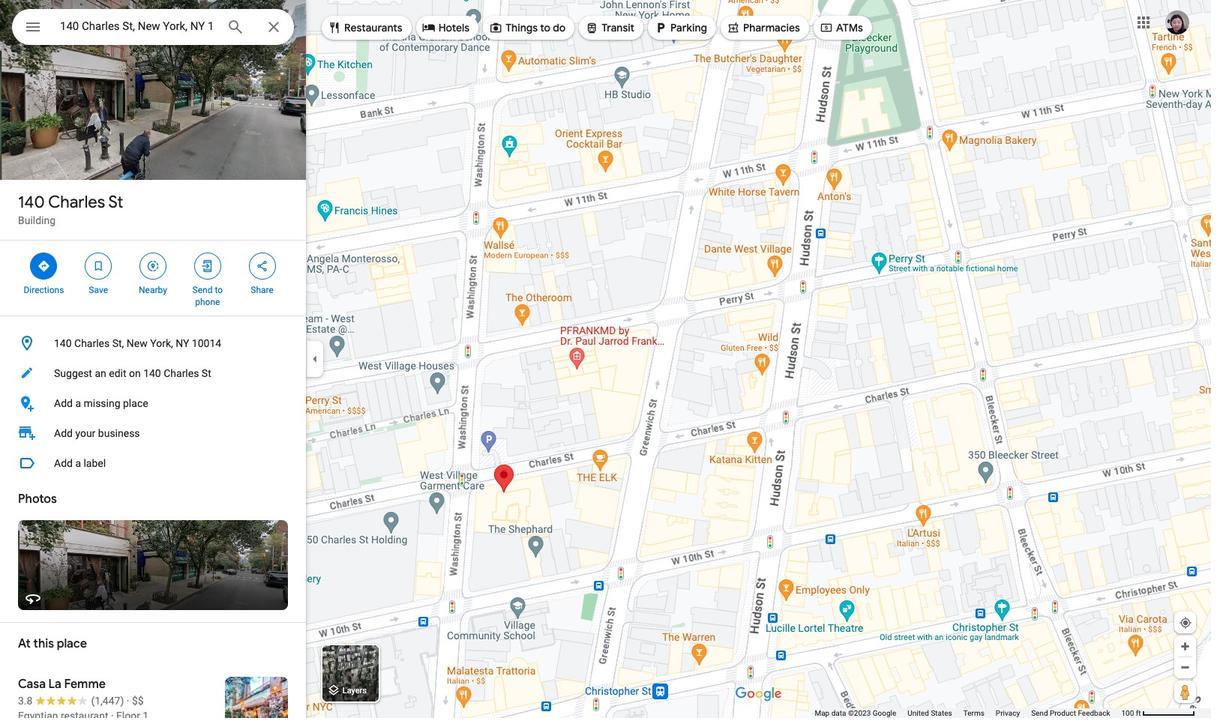 Task type: describe. For each thing, give the bounding box(es) containing it.
on
[[129, 367, 141, 379]]

add your business link
[[0, 418, 306, 448]]

google account: michele murakami  
(michele.murakami@adept.ai) image
[[1165, 10, 1189, 34]]

photos
[[18, 492, 57, 507]]

show street view coverage image
[[1174, 681, 1196, 703]]

add for add a label
[[54, 457, 73, 469]]

(1,447)
[[91, 695, 124, 707]]

states
[[931, 709, 952, 718]]

add a label
[[54, 457, 106, 469]]

 hotels
[[422, 19, 470, 36]]

ft
[[1136, 709, 1141, 718]]


[[92, 258, 105, 274]]

st inside 140 charles st building
[[108, 192, 123, 213]]

zoom out image
[[1180, 662, 1191, 673]]

nearby
[[139, 285, 167, 295]]

actions for 140 charles st region
[[0, 241, 306, 316]]

edit
[[109, 367, 126, 379]]

add for add your business
[[54, 427, 73, 439]]

save
[[89, 285, 108, 295]]

femme
[[64, 677, 106, 692]]

 pharmacies
[[727, 19, 800, 36]]


[[489, 19, 503, 36]]

phone
[[195, 297, 220, 307]]

restaurants
[[344, 21, 402, 34]]

map
[[815, 709, 830, 718]]


[[422, 19, 435, 36]]

casa la femme
[[18, 677, 106, 692]]

charles for st
[[48, 192, 105, 213]]

140 charles st main content
[[0, 0, 306, 718]]

terms button
[[963, 709, 984, 718]]

st,
[[112, 337, 124, 349]]


[[24, 16, 42, 37]]

ny
[[176, 337, 189, 349]]

$$
[[132, 695, 144, 707]]

privacy button
[[996, 709, 1020, 718]]

your
[[75, 427, 96, 439]]

140 Charles St, New York, NY 10014 field
[[12, 9, 294, 45]]

none field inside '140 charles st, new york, ny 10014' 'field'
[[60, 17, 214, 35]]

add for add a missing place
[[54, 397, 73, 409]]


[[201, 258, 214, 274]]

100
[[1121, 709, 1134, 718]]

hotels
[[438, 21, 470, 34]]

 transit
[[585, 19, 634, 36]]

price: moderate image
[[132, 695, 144, 707]]

building
[[18, 214, 56, 226]]

1 vertical spatial place
[[57, 637, 87, 652]]

 parking
[[654, 19, 707, 36]]

new
[[127, 337, 148, 349]]

send to phone
[[192, 285, 223, 307]]

send product feedback
[[1031, 709, 1110, 718]]


[[37, 258, 51, 274]]

send for send to phone
[[192, 285, 213, 295]]


[[820, 19, 833, 36]]


[[255, 258, 269, 274]]

business
[[98, 427, 140, 439]]

send product feedback button
[[1031, 709, 1110, 718]]

zoom in image
[[1180, 641, 1191, 652]]

data
[[831, 709, 846, 718]]

140 charles st building
[[18, 192, 123, 226]]


[[585, 19, 599, 36]]

suggest an edit on 140 charles st
[[54, 367, 211, 379]]

privacy
[[996, 709, 1020, 718]]

an
[[95, 367, 106, 379]]

share
[[251, 285, 274, 295]]

add a label button
[[0, 448, 306, 478]]

terms
[[963, 709, 984, 718]]



Task type: vqa. For each thing, say whether or not it's contained in the screenshot.


Task type: locate. For each thing, give the bounding box(es) containing it.
10014
[[192, 337, 221, 349]]

united states button
[[908, 709, 952, 718]]

feedback
[[1078, 709, 1110, 718]]

st
[[108, 192, 123, 213], [202, 367, 211, 379]]

map data ©2023 google
[[815, 709, 896, 718]]

google
[[873, 709, 896, 718]]

1 horizontal spatial 140
[[54, 337, 72, 349]]


[[146, 258, 160, 274]]

charles down 'ny'
[[164, 367, 199, 379]]

140
[[18, 192, 45, 213], [54, 337, 72, 349], [143, 367, 161, 379]]

transit
[[602, 21, 634, 34]]

st inside button
[[202, 367, 211, 379]]

a left label
[[75, 457, 81, 469]]

charles inside 140 charles st building
[[48, 192, 105, 213]]

a left missing
[[75, 397, 81, 409]]

charles inside button
[[164, 367, 199, 379]]

layers
[[342, 686, 367, 696]]

0 vertical spatial send
[[192, 285, 213, 295]]

1 vertical spatial to
[[215, 285, 223, 295]]

0 vertical spatial a
[[75, 397, 81, 409]]

send
[[192, 285, 213, 295], [1031, 709, 1048, 718]]

footer
[[815, 709, 1121, 718]]

footer containing map data ©2023 google
[[815, 709, 1121, 718]]

google maps element
[[0, 0, 1211, 718]]

this
[[33, 637, 54, 652]]

at this place
[[18, 637, 87, 652]]

add inside button
[[54, 397, 73, 409]]

directions
[[24, 285, 64, 295]]

None field
[[60, 17, 214, 35]]

1 a from the top
[[75, 397, 81, 409]]

140 inside 140 charles st building
[[18, 192, 45, 213]]

suggest
[[54, 367, 92, 379]]

charles for st,
[[74, 337, 110, 349]]

0 vertical spatial add
[[54, 397, 73, 409]]

pharmacies
[[743, 21, 800, 34]]

send inside send to phone
[[192, 285, 213, 295]]

to
[[540, 21, 550, 34], [215, 285, 223, 295]]

1 vertical spatial a
[[75, 457, 81, 469]]

140 inside suggest an edit on 140 charles st button
[[143, 367, 161, 379]]

0 horizontal spatial to
[[215, 285, 223, 295]]

place down the on
[[123, 397, 148, 409]]

140 up building
[[18, 192, 45, 213]]

send for send product feedback
[[1031, 709, 1048, 718]]

to inside send to phone
[[215, 285, 223, 295]]

140 right the on
[[143, 367, 161, 379]]

·
[[127, 695, 129, 707]]

add
[[54, 397, 73, 409], [54, 427, 73, 439], [54, 457, 73, 469]]

a inside button
[[75, 457, 81, 469]]

a for missing
[[75, 397, 81, 409]]

140 up "suggest"
[[54, 337, 72, 349]]

1 vertical spatial send
[[1031, 709, 1048, 718]]

2 a from the top
[[75, 457, 81, 469]]

1 horizontal spatial to
[[540, 21, 550, 34]]

3.8 stars 1,447 reviews image
[[18, 694, 124, 709]]

parking
[[670, 21, 707, 34]]

la
[[48, 677, 61, 692]]

0 horizontal spatial send
[[192, 285, 213, 295]]

add a missing place button
[[0, 388, 306, 418]]

1 add from the top
[[54, 397, 73, 409]]

a for label
[[75, 457, 81, 469]]

york,
[[150, 337, 173, 349]]

charles inside button
[[74, 337, 110, 349]]

· $$
[[127, 695, 144, 707]]

a inside button
[[75, 397, 81, 409]]

3 add from the top
[[54, 457, 73, 469]]

140 inside the 140 charles st, new york, ny 10014 button
[[54, 337, 72, 349]]

0 vertical spatial to
[[540, 21, 550, 34]]

charles left st,
[[74, 337, 110, 349]]

0 vertical spatial st
[[108, 192, 123, 213]]

add inside button
[[54, 457, 73, 469]]

140 charles st, new york, ny 10014 button
[[0, 328, 306, 358]]


[[727, 19, 740, 36]]

add a missing place
[[54, 397, 148, 409]]

140 charles st, new york, ny 10014
[[54, 337, 221, 349]]

charles
[[48, 192, 105, 213], [74, 337, 110, 349], [164, 367, 199, 379]]

atms
[[836, 21, 863, 34]]

a
[[75, 397, 81, 409], [75, 457, 81, 469]]

1 vertical spatial add
[[54, 427, 73, 439]]

casa
[[18, 677, 46, 692]]


[[654, 19, 667, 36]]

to left the do
[[540, 21, 550, 34]]

1 horizontal spatial st
[[202, 367, 211, 379]]

100 ft button
[[1121, 709, 1195, 718]]

 atms
[[820, 19, 863, 36]]

1 vertical spatial charles
[[74, 337, 110, 349]]

send inside button
[[1031, 709, 1048, 718]]

missing
[[84, 397, 120, 409]]

at
[[18, 637, 31, 652]]

add down "suggest"
[[54, 397, 73, 409]]

0 vertical spatial charles
[[48, 192, 105, 213]]

add left 'your'
[[54, 427, 73, 439]]

140 for st
[[18, 192, 45, 213]]

0 horizontal spatial 140
[[18, 192, 45, 213]]

place
[[123, 397, 148, 409], [57, 637, 87, 652]]

2 vertical spatial 140
[[143, 367, 161, 379]]

send left product
[[1031, 709, 1048, 718]]

0 vertical spatial place
[[123, 397, 148, 409]]

suggest an edit on 140 charles st button
[[0, 358, 306, 388]]

footer inside google maps element
[[815, 709, 1121, 718]]

2 horizontal spatial 140
[[143, 367, 161, 379]]

to up phone at the left top of the page
[[215, 285, 223, 295]]

send up phone at the left top of the page
[[192, 285, 213, 295]]

 things to do
[[489, 19, 566, 36]]

place right this
[[57, 637, 87, 652]]

0 horizontal spatial place
[[57, 637, 87, 652]]


[[328, 19, 341, 36]]

charles up building
[[48, 192, 105, 213]]

1 horizontal spatial send
[[1031, 709, 1048, 718]]

100 ft
[[1121, 709, 1141, 718]]

0 horizontal spatial st
[[108, 192, 123, 213]]

product
[[1050, 709, 1076, 718]]

 search field
[[12, 9, 294, 48]]

 restaurants
[[328, 19, 402, 36]]

place inside button
[[123, 397, 148, 409]]

add left label
[[54, 457, 73, 469]]

add your business
[[54, 427, 140, 439]]

label
[[84, 457, 106, 469]]

140 for st,
[[54, 337, 72, 349]]

collapse side panel image
[[307, 351, 323, 367]]

united
[[908, 709, 929, 718]]

2 add from the top
[[54, 427, 73, 439]]

to inside  things to do
[[540, 21, 550, 34]]

3.8
[[18, 695, 33, 707]]

0 vertical spatial 140
[[18, 192, 45, 213]]

show your location image
[[1179, 616, 1192, 630]]

things
[[506, 21, 538, 34]]

1 horizontal spatial place
[[123, 397, 148, 409]]

1 vertical spatial st
[[202, 367, 211, 379]]

2 vertical spatial add
[[54, 457, 73, 469]]

2 vertical spatial charles
[[164, 367, 199, 379]]

©2023
[[848, 709, 871, 718]]

united states
[[908, 709, 952, 718]]

do
[[553, 21, 566, 34]]

 button
[[12, 9, 54, 48]]

1 vertical spatial 140
[[54, 337, 72, 349]]



